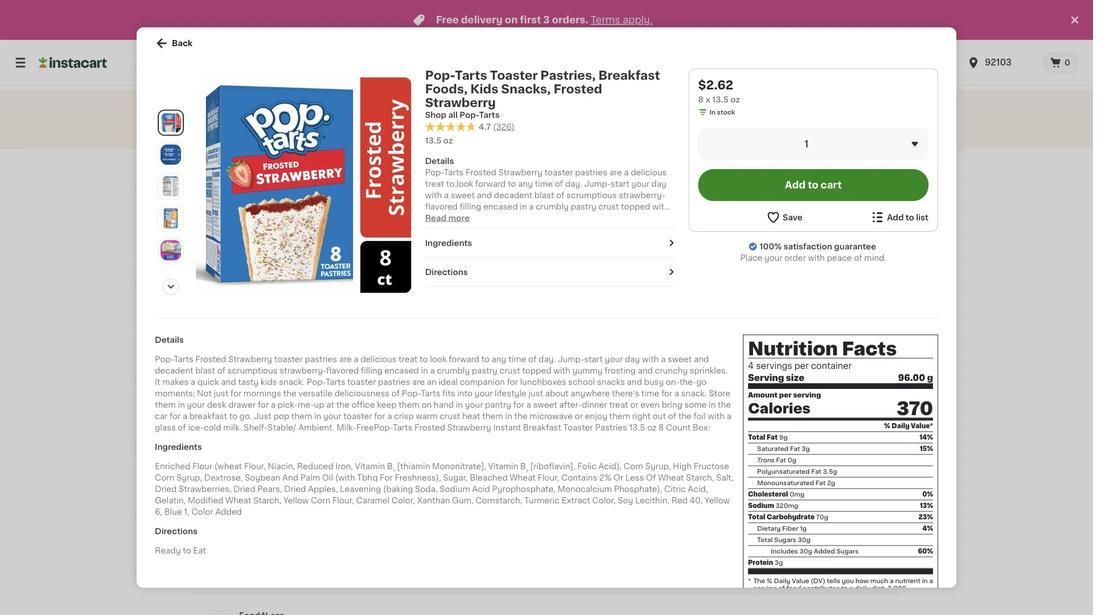 Task type: vqa. For each thing, say whether or not it's contained in the screenshot.
right "Kroger"
no



Task type: describe. For each thing, give the bounding box(es) containing it.
2 vertical spatial total
[[757, 537, 773, 543]]

large
[[500, 339, 517, 345]]

makes
[[162, 378, 189, 386]]

a up the 99 store
[[271, 401, 276, 409]]

breakfast inside kellogg's eggo frozen waffles, frozen breakfast, breakfast food, blueberry
[[595, 348, 625, 354]]

[riboflavin],
[[530, 463, 576, 471]]

includes 30g added sugars
[[771, 548, 859, 554]]

0 horizontal spatial sugars
[[775, 537, 797, 543]]

added inside enriched flour (wheat flour, niacin, reduced iron, vitamin b₁ [thiamin mononitrate], vitamin b₂ [riboflavin], folic acid), corn syrup, high fructose corn syrup, dextrose, soybean and palm oil (with tbhq for freshness), sugar, bleached wheat flour, contains 2% or less of wheat starch, salt, dried strawberries, dried pears, dried apples, leavening (baking soda, sodium acid pyrophosphate, monocalcium phosphate), citric acid, gelatin, modified wheat starch, yellow corn flour, caramel color, xanthan gum, cornstarch, turmeric extract color, soy lecithin, red 40, yellow 6, blue 1, color added
[[215, 508, 242, 516]]

pop- up strawberry-
[[298, 330, 313, 336]]

breakfast, for blueberry
[[562, 348, 594, 354]]

tarts up decadent on the bottom left
[[174, 355, 193, 363]]

spaghetti
[[393, 339, 424, 345]]

on inside limited time offer region
[[505, 15, 518, 25]]

facts
[[842, 340, 897, 358]]

back
[[172, 39, 193, 47]]

canned
[[419, 348, 443, 354]]

anywhere
[[571, 390, 610, 398]]

monocalcium
[[558, 485, 612, 493]]

box:
[[693, 424, 711, 432]]

flour inside delimex chicken & cheese large flour taquitos frozen food snacks
[[519, 339, 535, 345]]

1 color, from the left
[[392, 497, 415, 505]]

in inside * the % daily value (dv) tells you how much a nutrient in a serving of food contributes to a daily diet. 2,000 calories a day is used for general nutrition advice.
[[922, 578, 928, 584]]

0 vertical spatial snack.
[[279, 378, 305, 386]]

pastries, inside "pop-tarts toaster pastries, breakfast foods, kids snacks, frosted brown sugar cinnamon"
[[833, 339, 860, 345]]

for up bring at the bottom right of the page
[[662, 390, 673, 398]]

snacks, inside "pop-tarts toaster pastries, breakfast foods, kids snacks, frosted brown sugar cinnamon"
[[869, 348, 893, 354]]

2 vertical spatial toaster
[[344, 412, 372, 420]]

[thiamin
[[397, 463, 430, 471]]

breakfast inside the pop-tarts toaster pastries, breakfast foods, kids snacks, frosted strawberry shop all pop-tarts
[[599, 69, 660, 81]]

gelatin,
[[155, 497, 186, 505]]

a right nutrient
[[930, 578, 933, 584]]

store inside the "pop-tarts frosted strawberry toaster pastries are a delicious treat to look forward to any time of day. jump-start your day with a sweet and decadent blast of scrumptious strawberry-flavored filling encased in a crumbly pastry crust  topped with yummy frosting and crunchy sprinkles. it makes a quick and tasty kids snack. pop-tarts toaster pastries are an ideal companion for lunchboxes  school snacks  and busy  on-the-go moments; not just for mornings  the versatile deliciousness of pop-tarts fits into your lifestyle just about anywhere there's time for a snack. store them in your desk drawer for a pick-me-up at the office  keep them on hand in your pantry for a sweet after-dinner treat  or even bring some in the car for a breakfast to go. just pop them in your toaster for a crisp  warm crust  heat them in the microwave  or enjoy them right out of the foil with a glass of ice-cold milk. shelf-stable/ ambient. milk-freepop-tarts frosted strawberry instant breakfast toaster pastries  13.5 oz  8 count box:"
[[709, 390, 731, 398]]

1 vertical spatial syrup,
[[177, 474, 202, 482]]

with down jump-
[[554, 367, 571, 375]]

100%
[[760, 243, 782, 251]]

foods, for the pop-tarts toaster pastries, breakfast foods, kids snacks, frosted brown sugar cinnamon button
[[831, 348, 852, 354]]

apply.
[[623, 15, 653, 25]]

nutrition
[[748, 340, 838, 358]]

taquitos
[[471, 348, 497, 354]]

day inside the "pop-tarts frosted strawberry toaster pastries are a delicious treat to look forward to any time of day. jump-start your day with a sweet and decadent blast of scrumptious strawberry-flavored filling encased in a crumbly pastry crust  topped with yummy frosting and crunchy sprinkles. it makes a quick and tasty kids snack. pop-tarts toaster pastries are an ideal companion for lunchboxes  school snacks  and busy  on-the-go moments; not just for mornings  the versatile deliciousness of pop-tarts fits into your lifestyle just about anywhere there's time for a snack. store them in your desk drawer for a pick-me-up at the office  keep them on hand in your pantry for a sweet after-dinner treat  or even bring some in the car for a breakfast to go. just pop them in your toaster for a crisp  warm crust  heat them in the microwave  or enjoy them right out of the foil with a glass of ice-cold milk. shelf-stable/ ambient. milk-freepop-tarts frosted strawberry instant breakfast toaster pastries  13.5 oz  8 count box:"
[[625, 355, 640, 363]]

2 vertical spatial corn
[[311, 497, 330, 505]]

your down not
[[187, 401, 205, 409]]

on-
[[666, 378, 680, 386]]

breakfast inside kellogg's eggo frozen waffles, frozen breakfast, breakfast food, original
[[774, 348, 804, 354]]

0 vertical spatial 30g
[[798, 537, 811, 543]]

for up drawer
[[231, 390, 242, 398]]

2 horizontal spatial flour,
[[538, 474, 560, 482]]

breakfast, for original
[[741, 348, 773, 354]]

your down 100% on the right top
[[765, 254, 783, 262]]

1 horizontal spatial pastries
[[378, 378, 410, 386]]

0%
[[923, 491, 933, 497]]

protein
[[748, 559, 773, 566]]

a left breakfast
[[183, 412, 187, 420]]

bakersfield food coloring image
[[557, 452, 630, 525]]

and up busy
[[638, 367, 653, 375]]

after-
[[559, 401, 582, 409]]

snacks, up sprinkles. in the bottom of the page
[[690, 348, 714, 354]]

99
[[257, 411, 267, 419]]

hand
[[434, 401, 454, 409]]

chef boyardee spaghetti and meatballs canned food button
[[375, 250, 455, 364]]

blast
[[195, 367, 215, 375]]

delivery for fast
[[378, 110, 411, 118]]

fat left 2g
[[816, 480, 826, 486]]

pastries, inside the pop-tarts toaster pastries, breakfast foods, kids snacks, frosted strawberry shop all pop-tarts
[[541, 69, 596, 81]]

stable/
[[268, 424, 296, 432]]

the 99 store
[[239, 411, 292, 419]]

(dv)
[[811, 578, 826, 584]]

daily inside * the % daily value (dv) tells you how much a nutrient in a serving of food contributes to a daily diet. 2,000 calories a day is used for general nutrition advice.
[[774, 578, 791, 584]]

brown
[[855, 357, 875, 364]]

0 vertical spatial flour,
[[244, 463, 266, 471]]

sodium inside enriched flour (wheat flour, niacin, reduced iron, vitamin b₁ [thiamin mononitrate], vitamin b₂ [riboflavin], folic acid), corn syrup, high fructose corn syrup, dextrose, soybean and palm oil (with tbhq for freshness), sugar, bleached wheat flour, contains 2% or less of wheat starch, salt, dried strawberries, dried pears, dried apples, leavening (baking soda, sodium acid pyrophosphate, monocalcium phosphate), citric acid, gelatin, modified wheat starch, yellow corn flour, caramel color, xanthan gum, cornstarch, turmeric extract color, soy lecithin, red 40, yellow 6, blue 1, color added
[[440, 485, 470, 493]]

1g
[[800, 525, 807, 532]]

of up topped
[[529, 355, 537, 363]]

1 vertical spatial directions
[[155, 527, 198, 535]]

with up busy
[[642, 355, 659, 363]]

1 vitamin from the left
[[355, 463, 385, 471]]

kids
[[261, 378, 277, 386]]

total carbohydrate 70g
[[748, 514, 829, 520]]

to up milk.
[[229, 412, 238, 420]]

breakfast up flavored
[[325, 339, 355, 345]]

waffles, for blueberry
[[570, 339, 595, 345]]

out
[[653, 412, 666, 420]]

to left cart
[[808, 180, 819, 190]]

2%
[[600, 474, 612, 482]]

20+
[[839, 213, 854, 221]]

sugar,
[[443, 474, 468, 482]]

cornstarch,
[[476, 497, 522, 505]]

0 vertical spatial time
[[509, 355, 527, 363]]

tarts inside "pop-tarts toaster pastries, breakfast foods, kids snacks, frosted brown sugar cinnamon"
[[849, 330, 865, 336]]

dinner
[[582, 401, 607, 409]]

with right foil
[[708, 412, 725, 420]]

chicken
[[502, 330, 527, 336]]

eggo for original
[[768, 330, 785, 336]]

the right at
[[336, 401, 350, 409]]

them up car
[[155, 401, 176, 409]]

tarts down crisp
[[393, 424, 413, 432]]

and inside the chef boyardee spaghetti and meatballs canned food
[[425, 339, 437, 345]]

delicious
[[361, 355, 397, 363]]

pop-
[[460, 111, 479, 119]]

toaster up flavored
[[330, 330, 353, 336]]

filling
[[361, 367, 383, 375]]

tbhq
[[357, 474, 378, 482]]

in up an
[[421, 367, 428, 375]]

1 vertical spatial sugars
[[837, 548, 859, 554]]

food, for blueberry
[[569, 357, 586, 364]]

for up walmart
[[261, 161, 286, 177]]

1 pop-tarts toaster pastries, breakfast foods, kids snacks, frosted strawberry image from the left
[[289, 251, 362, 324]]

100% satisfaction guarantee
[[760, 243, 876, 251]]

0 horizontal spatial treat
[[399, 355, 418, 363]]

enlarge cereal & breakfast food pop-tarts toaster pastries, breakfast foods, kids snacks, frosted strawberry angle_right (opens in a new tab) image
[[161, 176, 181, 197]]

pop- up crisp
[[402, 390, 421, 398]]

just
[[254, 412, 272, 420]]

pyrophosphate,
[[492, 485, 556, 493]]

jump-
[[558, 355, 584, 363]]

0 horizontal spatial or
[[575, 412, 583, 420]]

0 vertical spatial are
[[339, 355, 352, 363]]

the up count
[[679, 412, 692, 420]]

8 inside $2.62 8 x 13.5 oz
[[698, 96, 704, 104]]

me-
[[298, 401, 314, 409]]

instacart logo image
[[39, 56, 107, 69]]

total for dietary fiber 1g
[[748, 514, 766, 520]]

pastries, up crunchy
[[654, 339, 681, 345]]

for down lifestyle
[[513, 401, 525, 409]]

toaster inside the "pop-tarts frosted strawberry toaster pastries are a delicious treat to look forward to any time of day. jump-start your day with a sweet and decadent blast of scrumptious strawberry-flavored filling encased in a crumbly pastry crust  topped with yummy frosting and crunchy sprinkles. it makes a quick and tasty kids snack. pop-tarts toaster pastries are an ideal companion for lunchboxes  school snacks  and busy  on-the-go moments; not just for mornings  the versatile deliciousness of pop-tarts fits into your lifestyle just about anywhere there's time for a snack. store them in your desk drawer for a pick-me-up at the office  keep them on hand in your pantry for a sweet after-dinner treat  or even bring some in the car for a breakfast to go. just pop them in your toaster for a crisp  warm crust  heat them in the microwave  or enjoy them right out of the foil with a glass of ice-cold milk. shelf-stable/ ambient. milk-freepop-tarts frosted strawberry instant breakfast toaster pastries  13.5 oz  8 count box:"
[[563, 424, 593, 432]]

used
[[806, 593, 822, 599]]

and left tasty
[[221, 378, 236, 386]]

3:20pm
[[284, 221, 309, 227]]

direct
[[685, 110, 710, 118]]

pop-tarts toaster pastries, breakfast foods, kids snacks, frosted strawberry for 2nd the pop-tarts toaster pastries, breakfast foods, kids snacks, frosted strawberry image from right
[[294, 330, 357, 364]]

for
[[380, 474, 393, 482]]

xanthan
[[417, 497, 450, 505]]

per for amount
[[779, 392, 792, 398]]

strawberry up the scrumptious on the left bottom of page
[[228, 355, 272, 363]]

blueberry
[[588, 357, 619, 364]]

for up freepop-
[[374, 412, 385, 420]]

fat left 3.5g
[[812, 468, 822, 475]]

of right blast at bottom left
[[217, 367, 226, 375]]

container
[[811, 362, 852, 370]]

mayonnaise
[[736, 540, 774, 546]]

a down keep
[[387, 412, 392, 420]]

a down lifestyle
[[527, 401, 531, 409]]

b₁
[[387, 463, 395, 471]]

the right some
[[718, 401, 731, 409]]

2 horizontal spatial wheat
[[658, 474, 684, 482]]

enlarge cereal & breakfast food pop-tarts toaster pastries, breakfast foods, kids snacks, frosted strawberry angle_top (opens in a new tab) image
[[161, 240, 181, 260]]

about
[[545, 390, 569, 398]]

red
[[672, 497, 688, 505]]

2 dried from the left
[[234, 485, 255, 493]]

you
[[842, 578, 854, 584]]

2 pop-tarts toaster pastries, breakfast foods, kids snacks, frosted strawberry image from the left
[[646, 251, 720, 324]]

a up 2,000
[[890, 578, 894, 584]]

lecithin,
[[635, 497, 670, 505]]

breakfast inside kellogg's eggo frozen waffles, frozen breakfast, breakfast food, buttermilk
[[238, 348, 268, 354]]

1 vertical spatial toaster
[[347, 378, 376, 386]]

0 vertical spatial or
[[631, 401, 639, 409]]

a right calories
[[780, 593, 784, 599]]

view for view all 12 items
[[813, 419, 833, 426]]

to inside * the % daily value (dv) tells you how much a nutrient in a serving of food contributes to a daily diet. 2,000 calories a day is used for general nutrition advice.
[[842, 585, 848, 591]]

tarts up crunchy
[[670, 330, 686, 336]]

strawberry down heat
[[447, 424, 491, 432]]

1 horizontal spatial crust
[[500, 367, 520, 375]]

encased
[[385, 367, 419, 375]]

50k+
[[241, 212, 258, 218]]

kids inside the pop-tarts toaster pastries, breakfast foods, kids snacks, frosted strawberry shop all pop-tarts
[[471, 83, 499, 95]]

servings per container
[[756, 362, 852, 370]]

toaster up sprinkles. in the bottom of the page
[[687, 330, 711, 336]]

your up frosting
[[605, 355, 623, 363]]

delimex chicken & cheese large flour taquitos frozen food snacks image
[[468, 251, 541, 324]]

0 vertical spatial serving
[[793, 392, 821, 398]]

your up heat
[[465, 401, 483, 409]]

tarts up strawberry-
[[313, 330, 328, 336]]

3 dried from the left
[[284, 485, 306, 493]]

with down 100% satisfaction guarantee
[[808, 254, 825, 262]]

cheese
[[474, 339, 498, 345]]

toaster inside the pop-tarts toaster pastries, breakfast foods, kids snacks, frosted strawberry shop all pop-tarts
[[490, 69, 538, 81]]

0 horizontal spatial chef boyardee spaghetti and meatballs canned food image
[[199, 452, 273, 525]]

pop-tarts toaster pastries, breakfast foods, kids snacks, frosted strawberry for 2nd the pop-tarts toaster pastries, breakfast foods, kids snacks, frosted strawberry image from left
[[652, 330, 714, 364]]

of down the "guarantee" at the top right
[[854, 254, 863, 262]]

tells
[[827, 578, 841, 584]]

delivery for delivery by 3:10pm
[[245, 422, 272, 428]]

per for servings
[[795, 362, 809, 370]]

* the % daily value (dv) tells you how much a nutrient in a serving of food contributes to a daily diet. 2,000 calories a day is used for general nutrition advice.
[[748, 578, 933, 599]]

by for 3:10pm
[[274, 422, 282, 428]]

in up ambient.
[[314, 412, 321, 420]]

1 horizontal spatial snack.
[[681, 390, 707, 398]]

soy
[[618, 497, 633, 505]]

pastry
[[472, 367, 498, 375]]

gourmet food containers rectangle 2pk 25.5oz image
[[289, 452, 362, 525]]

enlarge cereal & breakfast food pop-tarts toaster pastries, breakfast foods, kids snacks, frosted strawberry angle_back (opens in a new tab) image
[[161, 208, 181, 229]]

for right car
[[170, 412, 181, 420]]

strawberry up flavored
[[321, 357, 356, 364]]

add to cart button
[[698, 169, 929, 201]]

pastries, up strawberry-
[[296, 339, 323, 345]]

caramel
[[356, 497, 390, 505]]

and up sprinkles. in the bottom of the page
[[694, 355, 709, 363]]

pop-tarts toaster pastries, breakfast foods, kids snacks, frosted brown sugar cinnamon image
[[825, 251, 899, 324]]

13.5 inside $2.62 8 x 13.5 oz
[[713, 96, 729, 104]]

kids up crunchy
[[675, 348, 688, 354]]

waffles, for buttermilk
[[212, 339, 237, 345]]

of up keep
[[392, 390, 400, 398]]

them up crisp
[[399, 401, 420, 409]]

of left ice- on the bottom of the page
[[178, 424, 186, 432]]

frosted inside the pop-tarts toaster pastries, breakfast foods, kids snacks, frosted strawberry shop all pop-tarts
[[554, 83, 603, 95]]

a up an
[[430, 367, 435, 375]]

pop-tarts toaster pastries, breakfast foods, kids snacks, frosted brown sugar cinnamon button
[[822, 250, 902, 373]]

1 field
[[698, 128, 929, 160]]

1 horizontal spatial daily
[[892, 423, 910, 429]]

a up crunchy
[[661, 355, 666, 363]]

walmart show all 22 items element
[[239, 199, 806, 210]]

advice.
[[888, 593, 911, 599]]

or
[[614, 474, 624, 482]]

less
[[626, 474, 644, 482]]

for up 99
[[258, 401, 269, 409]]

2 color, from the left
[[593, 497, 616, 505]]

kellogg's for kellogg's eggo frozen waffles, frozen breakfast, breakfast food, buttermilk
[[201, 330, 230, 336]]

list
[[916, 213, 929, 221]]

of inside * the % daily value (dv) tells you how much a nutrient in a serving of food contributes to a daily diet. 2,000 calories a day is used for general nutrition advice.
[[779, 585, 785, 591]]

pop- up decadent on the bottom left
[[155, 355, 174, 363]]

place your order with peace of mind.
[[741, 254, 887, 262]]

limited time offer region
[[0, 0, 1068, 40]]

1 store from the top
[[251, 230, 268, 237]]

add for add to list
[[887, 213, 904, 221]]

2 vertical spatial flour,
[[333, 497, 354, 505]]

to left list
[[906, 213, 915, 221]]

1 vertical spatial time
[[642, 390, 660, 398]]

oz inside $2.62 8 x 13.5 oz
[[731, 96, 740, 104]]

to down "taquitos"
[[481, 355, 490, 363]]

add for add to cart
[[785, 180, 806, 190]]

total fat 9g
[[748, 434, 788, 440]]

to left eat
[[183, 547, 191, 555]]

cereal & breakfast food pop-tarts toaster pastries, breakfast foods, kids snacks, frosted strawberry hero image
[[196, 77, 412, 293]]

1 in- from the top
[[242, 230, 251, 237]]

1 horizontal spatial are
[[412, 378, 425, 386]]

for up lifestyle
[[507, 378, 518, 386]]

a down on-
[[675, 390, 679, 398]]

frosted inside "pop-tarts toaster pastries, breakfast foods, kids snacks, frosted brown sugar cinnamon"
[[829, 357, 853, 364]]

your down at
[[323, 412, 342, 420]]

in down into
[[456, 401, 463, 409]]

save
[[783, 213, 803, 221]]

2 prices from the top
[[269, 431, 289, 438]]

them up pastries
[[610, 412, 630, 420]]

breakfast up sprinkles. in the bottom of the page
[[682, 339, 712, 345]]

pacific foods celery sticks image
[[378, 452, 452, 525]]

reduced
[[297, 463, 334, 471]]

into
[[457, 390, 473, 398]]

strawberry up sprinkles. in the bottom of the page
[[679, 357, 713, 364]]

amount
[[748, 392, 778, 398]]

and up there's
[[627, 378, 642, 386]]

saturated
[[757, 446, 789, 452]]

eggo for buttermilk
[[232, 330, 248, 336]]

in right some
[[709, 401, 716, 409]]

1 dried from the left
[[155, 485, 177, 493]]

tarts down flavored
[[326, 378, 345, 386]]

kellogg's eggo frozen waffles, frozen breakfast, breakfast food, blueberry image
[[557, 251, 630, 324]]

of down bring at the bottom right of the page
[[668, 412, 677, 420]]

boyardee
[[408, 330, 439, 336]]

kids up flavored
[[317, 348, 331, 354]]

2 horizontal spatial corn
[[624, 463, 644, 471]]

kellogg's eggo frozen waffles, frozen breakfast, breakfast food, blueberry button
[[554, 250, 634, 364]]

0 horizontal spatial details
[[155, 336, 184, 344]]

kellogg's for kellogg's eggo frozen waffles, frozen breakfast, breakfast food, blueberry
[[559, 330, 588, 336]]

your down the "companion"
[[475, 390, 493, 398]]

kellogg's eggo frozen waffles, frozen breakfast, breakfast food, buttermilk
[[201, 330, 271, 364]]

them up 3:10pm
[[291, 412, 312, 420]]

in
[[710, 109, 716, 115]]

1 vertical spatial 30g
[[800, 548, 813, 554]]

0 horizontal spatial sweet
[[533, 401, 557, 409]]

370
[[897, 399, 933, 417]]

1 horizontal spatial added
[[814, 548, 835, 554]]

the 99 store show all 12 items element
[[239, 409, 813, 420]]

foods, inside the pop-tarts toaster pastries, breakfast foods, kids snacks, frosted strawberry shop all pop-tarts
[[425, 83, 468, 95]]

store inside "element"
[[269, 411, 292, 419]]

1 vertical spatial 13.5
[[425, 137, 442, 144]]



Task type: locate. For each thing, give the bounding box(es) containing it.
1 vertical spatial oz
[[444, 137, 453, 144]]

total up saturated
[[748, 434, 766, 440]]

0 vertical spatial food
[[522, 348, 538, 354]]

gourmet food containers rectangle 3pk 12oz image
[[646, 452, 720, 525]]

1 vertical spatial store
[[269, 411, 292, 419]]

pastries down encased
[[378, 378, 410, 386]]

in down moments;
[[178, 401, 185, 409]]

1 vertical spatial all
[[827, 213, 837, 221]]

tarts inside the pop-tarts toaster pastries, breakfast foods, kids snacks, frosted strawberry shop all pop-tarts
[[455, 69, 487, 81]]

added down modified
[[215, 508, 242, 516]]

the inside the 99 store show all 12 items "element"
[[239, 411, 255, 419]]

1 waffles, from the left
[[212, 339, 237, 345]]

1 vertical spatial sweet
[[533, 401, 557, 409]]

item carousel region
[[196, 245, 918, 397], [196, 446, 918, 598]]

pop- inside the pop-tarts toaster pastries, breakfast foods, kids snacks, frosted strawberry shop all pop-tarts
[[425, 69, 455, 81]]

in up instant on the bottom
[[505, 412, 512, 420]]

chef boyardee spaghetti and meatballs canned food image
[[378, 251, 452, 324], [199, 452, 273, 525]]

9lives wet cat food image
[[468, 452, 534, 518], [825, 452, 892, 518]]

terms
[[591, 15, 620, 25]]

13.5 inside the "pop-tarts frosted strawberry toaster pastries are a delicious treat to look forward to any time of day. jump-start your day with a sweet and decadent blast of scrumptious strawberry-flavored filling encased in a crumbly pastry crust  topped with yummy frosting and crunchy sprinkles. it makes a quick and tasty kids snack. pop-tarts toaster pastries are an ideal companion for lunchboxes  school snacks  and busy  on-the-go moments; not just for mornings  the versatile deliciousness of pop-tarts fits into your lifestyle just about anywhere there's time for a snack. store them in your desk drawer for a pick-me-up at the office  keep them on hand in your pantry for a sweet after-dinner treat  or even bring some in the car for a breakfast to go. just pop them in your toaster for a crisp  warm crust  heat them in the microwave  or enjoy them right out of the foil with a glass of ice-cold milk. shelf-stable/ ambient. milk-freepop-tarts frosted strawberry instant breakfast toaster pastries  13.5 oz  8 count box:"
[[629, 424, 645, 432]]

tarts up "pop-"
[[455, 69, 487, 81]]

time right any
[[509, 355, 527, 363]]

apples,
[[308, 485, 338, 493]]

1 horizontal spatial flour
[[519, 339, 535, 345]]

by for 3:20pm
[[274, 221, 282, 227]]

mayo
[[791, 540, 809, 546]]

breakfast up sugar at the right bottom of page
[[861, 339, 891, 345]]

corn up less on the bottom right
[[624, 463, 644, 471]]

microwave
[[530, 412, 573, 420]]

0 vertical spatial 13.5
[[713, 96, 729, 104]]

0 horizontal spatial 3g
[[775, 559, 783, 566]]

kellogg's eggo frozen waffles, frozen breakfast, breakfast food, original button
[[732, 250, 813, 364]]

0 vertical spatial sweet
[[668, 355, 692, 363]]

2 in-store prices from the top
[[242, 431, 289, 438]]

directions button
[[425, 266, 675, 278]]

crust down snacks
[[500, 367, 520, 375]]

ambient.
[[299, 424, 335, 432]]

servings
[[756, 362, 793, 370]]

lunchboxes
[[520, 378, 566, 386]]

kellogg's
[[201, 330, 230, 336], [559, 330, 588, 336], [738, 330, 767, 336]]

items for view all 12 items
[[856, 419, 879, 426]]

satisfaction
[[784, 243, 833, 251]]

all for view all 12 items
[[835, 419, 844, 426]]

pop- up nutrition facts
[[834, 330, 849, 336]]

frozen inside delimex chicken & cheese large flour taquitos frozen food snacks
[[499, 348, 520, 354]]

0 horizontal spatial eggo
[[232, 330, 248, 336]]

1 horizontal spatial wheat
[[510, 474, 536, 482]]

0 horizontal spatial time
[[509, 355, 527, 363]]

breakfast down terms apply. link
[[599, 69, 660, 81]]

or down the after-
[[575, 412, 583, 420]]

strawberries,
[[179, 485, 232, 493]]

0 horizontal spatial crust
[[440, 412, 460, 420]]

serving inside * the % daily value (dv) tells you how much a nutrient in a serving of food contributes to a daily diet. 2,000 calories a day is used for general nutrition advice.
[[754, 585, 777, 591]]

pastries, up brown
[[833, 339, 860, 345]]

breakfast, inside kellogg's eggo frozen waffles, frozen breakfast, breakfast food, buttermilk
[[204, 348, 236, 354]]

toaster up tarts
[[490, 69, 538, 81]]

snack.
[[279, 378, 305, 386], [681, 390, 707, 398]]

bleached
[[470, 474, 508, 482]]

foods, for 1st pop-tarts toaster pastries, breakfast foods, kids snacks, frosted strawberry 'button' from the left
[[294, 348, 316, 354]]

total up dietary
[[748, 514, 766, 520]]

the up instant on the bottom
[[514, 412, 528, 420]]

ingredients
[[425, 239, 472, 247], [155, 443, 202, 451]]

waffles, inside kellogg's eggo frozen waffles, frozen breakfast, breakfast food, buttermilk
[[212, 339, 237, 345]]

color, down (baking
[[392, 497, 415, 505]]

0 horizontal spatial on
[[422, 401, 432, 409]]

read
[[425, 214, 447, 222]]

items for view all 20+ items
[[856, 213, 879, 221]]

a down you
[[850, 585, 854, 591]]

30g down mayo in the bottom of the page
[[800, 548, 813, 554]]

original
[[770, 357, 794, 364]]

1 horizontal spatial add
[[887, 213, 904, 221]]

foods, up container
[[831, 348, 852, 354]]

2 by from the top
[[274, 422, 282, 428]]

crunchy
[[655, 367, 688, 375]]

★★★★★
[[425, 122, 477, 132], [425, 122, 477, 132]]

best foods mayonnaise real mayo image
[[736, 452, 809, 525]]

0 horizontal spatial flour
[[192, 463, 212, 471]]

kellogg's eggo frozen waffles, frozen breakfast, breakfast food, buttermilk image
[[199, 251, 273, 324]]

vitamin
[[355, 463, 385, 471], [488, 463, 518, 471]]

0 vertical spatial details
[[425, 157, 454, 165]]

a
[[354, 355, 359, 363], [661, 355, 666, 363], [430, 367, 435, 375], [191, 378, 195, 386], [675, 390, 679, 398], [271, 401, 276, 409], [527, 401, 531, 409], [183, 412, 187, 420], [387, 412, 392, 420], [727, 412, 732, 420], [890, 578, 894, 584], [930, 578, 933, 584], [850, 585, 854, 591], [780, 593, 784, 599]]

1 9lives wet cat food image from the left
[[468, 452, 534, 518]]

foods, for second pop-tarts toaster pastries, breakfast foods, kids snacks, frosted strawberry 'button' from the left
[[652, 348, 673, 354]]

0 vertical spatial on
[[505, 15, 518, 25]]

sweet
[[668, 355, 692, 363], [533, 401, 557, 409]]

sugars up "includes"
[[775, 537, 797, 543]]

1 vertical spatial starch,
[[253, 497, 281, 505]]

up
[[314, 401, 324, 409]]

wheat up pyrophosphate,
[[510, 474, 536, 482]]

3g up trans fat 0g polyunsaturated fat 3.5g monounsaturated fat 2g
[[802, 446, 810, 452]]

yellow down and
[[283, 497, 309, 505]]

2 pop-tarts toaster pastries, breakfast foods, kids snacks, frosted strawberry from the left
[[652, 330, 714, 364]]

0 vertical spatial added
[[215, 508, 242, 516]]

total for saturated fat 3g
[[748, 434, 766, 440]]

2 horizontal spatial waffles,
[[749, 339, 774, 345]]

wheat down the dextrose,
[[225, 497, 251, 505]]

1 vertical spatial per
[[779, 392, 792, 398]]

pastries
[[595, 424, 627, 432]]

0 vertical spatial starch,
[[686, 474, 714, 482]]

4.7 (326)
[[479, 123, 515, 131]]

the inside * the % daily value (dv) tells you how much a nutrient in a serving of food contributes to a daily diet. 2,000 calories a day is used for general nutrition advice.
[[754, 578, 766, 584]]

1 just from the left
[[214, 390, 229, 398]]

oz down shop
[[444, 137, 453, 144]]

pop-tarts toaster pastries, breakfast foods, kids snacks, frosted strawberry shop all pop-tarts
[[425, 69, 660, 119]]

add up save
[[785, 180, 806, 190]]

by down recent
[[274, 221, 282, 227]]

eggo inside kellogg's eggo frozen waffles, frozen breakfast, breakfast food, original
[[768, 330, 785, 336]]

the up pick-
[[283, 390, 297, 398]]

flour down '&'
[[519, 339, 535, 345]]

frozen
[[250, 330, 271, 336], [607, 330, 629, 336], [786, 330, 807, 336], [239, 339, 260, 345], [597, 339, 618, 345], [775, 339, 797, 345], [499, 348, 520, 354]]

all left 20+
[[827, 213, 837, 221]]

kids up tarts
[[471, 83, 499, 95]]

flour, up soybean
[[244, 463, 266, 471]]

sodium down cholesterol
[[748, 503, 774, 509]]

1 horizontal spatial chef boyardee spaghetti and meatballs canned food image
[[378, 251, 452, 324]]

breakfast down microwave
[[523, 424, 561, 432]]

1 horizontal spatial 13.5
[[629, 424, 645, 432]]

glass
[[155, 424, 176, 432]]

0 vertical spatial toaster
[[274, 355, 303, 363]]

8 inside the "pop-tarts frosted strawberry toaster pastries are a delicious treat to look forward to any time of day. jump-start your day with a sweet and decadent blast of scrumptious strawberry-flavored filling encased in a crumbly pastry crust  topped with yummy frosting and crunchy sprinkles. it makes a quick and tasty kids snack. pop-tarts toaster pastries are an ideal companion for lunchboxes  school snacks  and busy  on-the-go moments; not just for mornings  the versatile deliciousness of pop-tarts fits into your lifestyle just about anywhere there's time for a snack. store them in your desk drawer for a pick-me-up at the office  keep them on hand in your pantry for a sweet after-dinner treat  or even bring some in the car for a breakfast to go. just pop them in your toaster for a crisp  warm crust  heat them in the microwave  or enjoy them right out of the foil with a glass of ice-cold milk. shelf-stable/ ambient. milk-freepop-tarts frosted strawberry instant breakfast toaster pastries  13.5 oz  8 count box:"
[[659, 424, 664, 432]]

enjoy
[[585, 412, 608, 420]]

food, inside kellogg's eggo frozen waffles, frozen breakfast, breakfast food, original
[[751, 357, 768, 364]]

2 delivery from the top
[[245, 422, 272, 428]]

1 breakfast, from the left
[[204, 348, 236, 354]]

tarts up facts
[[849, 330, 865, 336]]

item carousel region for view all 20+ items
[[196, 245, 918, 397]]

yellow
[[283, 497, 309, 505], [705, 497, 730, 505]]

tarts down an
[[421, 390, 441, 398]]

treat down there's
[[609, 401, 628, 409]]

view right save
[[806, 213, 826, 221]]

or
[[631, 401, 639, 409], [575, 412, 583, 420]]

3 waffles, from the left
[[749, 339, 774, 345]]

2 horizontal spatial 13.5
[[713, 96, 729, 104]]

0 horizontal spatial breakfast,
[[204, 348, 236, 354]]

0 horizontal spatial the
[[239, 411, 255, 419]]

eggo for blueberry
[[590, 330, 606, 336]]

1 vertical spatial snack.
[[681, 390, 707, 398]]

breakfast inside the "pop-tarts frosted strawberry toaster pastries are a delicious treat to look forward to any time of day. jump-start your day with a sweet and decadent blast of scrumptious strawberry-flavored filling encased in a crumbly pastry crust  topped with yummy frosting and crunchy sprinkles. it makes a quick and tasty kids snack. pop-tarts toaster pastries are an ideal companion for lunchboxes  school snacks  and busy  on-the-go moments; not just for mornings  the versatile deliciousness of pop-tarts fits into your lifestyle just about anywhere there's time for a snack. store them in your desk drawer for a pick-me-up at the office  keep them on hand in your pantry for a sweet after-dinner treat  or even bring some in the car for a breakfast to go. just pop them in your toaster for a crisp  warm crust  heat them in the microwave  or enjoy them right out of the foil with a glass of ice-cold milk. shelf-stable/ ambient. milk-freepop-tarts frosted strawberry instant breakfast toaster pastries  13.5 oz  8 count box:"
[[523, 424, 561, 432]]

1 horizontal spatial delivery
[[461, 15, 503, 25]]

2g
[[828, 480, 835, 486]]

breakfast, inside kellogg's eggo frozen waffles, frozen breakfast, breakfast food, blueberry
[[562, 348, 594, 354]]

0 horizontal spatial color,
[[392, 497, 415, 505]]

waffles, inside kellogg's eggo frozen waffles, frozen breakfast, breakfast food, blueberry
[[570, 339, 595, 345]]

3 breakfast, from the left
[[741, 348, 773, 354]]

1 prices from the top
[[269, 230, 289, 237]]

store down just
[[251, 431, 268, 438]]

1,
[[184, 508, 190, 516]]

details inside button
[[425, 157, 454, 165]]

pastries,
[[541, 69, 596, 81], [296, 339, 323, 345], [654, 339, 681, 345], [833, 339, 860, 345]]

starch, up acid,
[[686, 474, 714, 482]]

chef boyardee spaghetti and meatballs canned food image inside button
[[378, 251, 452, 324]]

1 horizontal spatial on
[[505, 15, 518, 25]]

toaster up strawberry-
[[274, 355, 303, 363]]

store
[[251, 230, 268, 237], [251, 431, 268, 438]]

delivery for delivery by 3:20pm
[[245, 221, 272, 227]]

daily
[[855, 585, 871, 591]]

item carousel region containing kellogg's eggo frozen waffles, frozen breakfast, breakfast food, buttermilk
[[196, 245, 918, 397]]

enriched flour (wheat flour, niacin, reduced iron, vitamin b₁ [thiamin mononitrate], vitamin b₂ [riboflavin], folic acid), corn syrup, high fructose corn syrup, dextrose, soybean and palm oil (with tbhq for freshness), sugar, bleached wheat flour, contains 2% or less of wheat starch, salt, dried strawberries, dried pears, dried apples, leavening (baking soda, sodium acid pyrophosphate, monocalcium phosphate), citric acid, gelatin, modified wheat starch, yellow corn flour, caramel color, xanthan gum, cornstarch, turmeric extract color, soy lecithin, red 40, yellow 6, blue 1, color added
[[155, 463, 734, 516]]

1 eggo from the left
[[232, 330, 248, 336]]

a right foil
[[727, 412, 732, 420]]

pop- inside "pop-tarts toaster pastries, breakfast foods, kids snacks, frosted brown sugar cinnamon"
[[834, 330, 849, 336]]

sugars
[[775, 537, 797, 543], [837, 548, 859, 554]]

dietary fiber 1g
[[757, 525, 807, 532]]

niacin,
[[268, 463, 295, 471]]

pop- up shop
[[425, 69, 455, 81]]

are up flavored
[[339, 355, 352, 363]]

contributes
[[803, 585, 840, 591]]

1 horizontal spatial starch,
[[686, 474, 714, 482]]

food down meatballs
[[407, 357, 423, 364]]

for inside * the % daily value (dv) tells you how much a nutrient in a serving of food contributes to a daily diet. 2,000 calories a day is used for general nutrition advice.
[[823, 593, 832, 599]]

1 vertical spatial store
[[251, 431, 268, 438]]

snacks, up (326)
[[501, 83, 551, 95]]

shop
[[425, 111, 447, 119]]

0 horizontal spatial dried
[[155, 485, 177, 493]]

snacks
[[493, 357, 516, 364]]

1 horizontal spatial waffles,
[[570, 339, 595, 345]]

to down canned
[[420, 355, 428, 363]]

0 horizontal spatial ingredients
[[155, 443, 202, 451]]

pop-tarts toaster pastries, breakfast foods, kids snacks, frosted strawberry image
[[289, 251, 362, 324], [646, 251, 720, 324]]

2 yellow from the left
[[705, 497, 730, 505]]

0 vertical spatial in-store prices
[[242, 230, 289, 237]]

sugars up you
[[837, 548, 859, 554]]

ready
[[155, 547, 181, 555]]

eggo inside kellogg's eggo frozen waffles, frozen breakfast, breakfast food, blueberry
[[590, 330, 606, 336]]

2 9lives wet cat food image from the left
[[825, 452, 892, 518]]

snacks, up flavored
[[332, 348, 357, 354]]

3 eggo from the left
[[768, 330, 785, 336]]

added up the (dv)
[[814, 548, 835, 554]]

% inside * the % daily value (dv) tells you how much a nutrient in a serving of food contributes to a daily diet. 2,000 calories a day is used for general nutrition advice.
[[767, 578, 773, 584]]

0 vertical spatial corn
[[624, 463, 644, 471]]

% daily value*
[[885, 423, 933, 429]]

pop- up "versatile"
[[307, 378, 326, 386]]

1 item carousel region from the top
[[196, 245, 918, 397]]

pop- up crunchy
[[656, 330, 670, 336]]

extract
[[562, 497, 590, 505]]

0 horizontal spatial delivery
[[378, 110, 411, 118]]

0 vertical spatial all
[[448, 111, 458, 119]]

breakfast, for buttermilk
[[204, 348, 236, 354]]

foods
[[771, 531, 790, 537]]

0 horizontal spatial kellogg's
[[201, 330, 230, 336]]

pop-tarts toaster pastries, breakfast foods, kids snacks, frosted strawberry
[[294, 330, 357, 364], [652, 330, 714, 364]]

3 kellogg's from the left
[[738, 330, 767, 336]]

frosting
[[605, 367, 636, 375]]

1 horizontal spatial syrup,
[[646, 463, 671, 471]]

1 vertical spatial 3g
[[775, 559, 783, 566]]

0 horizontal spatial 8
[[659, 424, 664, 432]]

turmeric
[[524, 497, 560, 505]]

0 vertical spatial pastries
[[305, 355, 337, 363]]

office
[[352, 401, 375, 409]]

1 vertical spatial add
[[887, 213, 904, 221]]

a left quick in the bottom of the page
[[191, 378, 195, 386]]

2 waffles, from the left
[[570, 339, 595, 345]]

1 vertical spatial treat
[[609, 401, 628, 409]]

1 vertical spatial in-store prices
[[242, 431, 289, 438]]

on inside the "pop-tarts frosted strawberry toaster pastries are a delicious treat to look forward to any time of day. jump-start your day with a sweet and decadent blast of scrumptious strawberry-flavored filling encased in a crumbly pastry crust  topped with yummy frosting and crunchy sprinkles. it makes a quick and tasty kids snack. pop-tarts toaster pastries are an ideal companion for lunchboxes  school snacks  and busy  on-the-go moments; not just for mornings  the versatile deliciousness of pop-tarts fits into your lifestyle just about anywhere there's time for a snack. store them in your desk drawer for a pick-me-up at the office  keep them on hand in your pantry for a sweet after-dinner treat  or even bring some in the car for a breakfast to go. just pop them in your toaster for a crisp  warm crust  heat them in the microwave  or enjoy them right out of the foil with a glass of ice-cold milk. shelf-stable/ ambient. milk-freepop-tarts frosted strawberry instant breakfast toaster pastries  13.5 oz  8 count box:"
[[422, 401, 432, 409]]

yummy
[[573, 367, 603, 375]]

1 items from the top
[[856, 213, 879, 221]]

and up canned
[[425, 339, 437, 345]]

toaster up deliciousness
[[347, 378, 376, 386]]

fat for saturated
[[790, 446, 800, 452]]

forward
[[449, 355, 479, 363]]

1 horizontal spatial pop-tarts toaster pastries, breakfast foods, kids snacks, frosted strawberry button
[[643, 250, 723, 364]]

0 vertical spatial add
[[785, 180, 806, 190]]

busy
[[644, 378, 664, 386]]

directions inside button
[[425, 268, 468, 276]]

1 vertical spatial added
[[814, 548, 835, 554]]

enlarge cereal & breakfast food pop-tarts toaster pastries, breakfast foods, kids snacks, frosted strawberry angle_left (opens in a new tab) image
[[161, 144, 181, 165]]

companion
[[460, 378, 505, 386]]

1 vertical spatial details
[[155, 336, 184, 344]]

0 horizontal spatial are
[[339, 355, 352, 363]]

mornings
[[244, 390, 281, 398]]

2 pop-tarts toaster pastries, breakfast foods, kids snacks, frosted strawberry button from the left
[[643, 250, 723, 364]]

1 horizontal spatial 8
[[698, 96, 704, 104]]

foil
[[694, 412, 706, 420]]

food, inside kellogg's eggo frozen waffles, frozen breakfast, breakfast food, blueberry
[[569, 357, 586, 364]]

trans
[[757, 457, 775, 463]]

1 food, from the left
[[210, 357, 228, 364]]

1 horizontal spatial %
[[885, 423, 891, 429]]

kellogg's inside kellogg's eggo frozen waffles, frozen breakfast, breakfast food, blueberry
[[559, 330, 588, 336]]

toaster down office
[[344, 412, 372, 420]]

delivery by 3:20pm
[[245, 221, 309, 227]]

flour inside enriched flour (wheat flour, niacin, reduced iron, vitamin b₁ [thiamin mononitrate], vitamin b₂ [riboflavin], folic acid), corn syrup, high fructose corn syrup, dextrose, soybean and palm oil (with tbhq for freshness), sugar, bleached wheat flour, contains 2% or less of wheat starch, salt, dried strawberries, dried pears, dried apples, leavening (baking soda, sodium acid pyrophosphate, monocalcium phosphate), citric acid, gelatin, modified wheat starch, yellow corn flour, caramel color, xanthan gum, cornstarch, turmeric extract color, soy lecithin, red 40, yellow 6, blue 1, color added
[[192, 463, 212, 471]]

1 horizontal spatial kellogg's
[[559, 330, 588, 336]]

peace
[[827, 254, 852, 262]]

view for view all 20+ items
[[806, 213, 826, 221]]

0 horizontal spatial syrup,
[[177, 474, 202, 482]]

toaster inside "pop-tarts toaster pastries, breakfast foods, kids snacks, frosted brown sugar cinnamon"
[[866, 330, 890, 336]]

2 just from the left
[[529, 390, 543, 398]]

foods, inside "pop-tarts toaster pastries, breakfast foods, kids snacks, frosted brown sugar cinnamon"
[[831, 348, 852, 354]]

fat for trans
[[776, 457, 786, 463]]

2 in- from the top
[[242, 431, 251, 438]]

terms apply. link
[[591, 15, 653, 25]]

food, inside kellogg's eggo frozen waffles, frozen breakfast, breakfast food, buttermilk
[[210, 357, 228, 364]]

1 vertical spatial items
[[856, 419, 879, 426]]

2 food, from the left
[[569, 357, 586, 364]]

food, for original
[[751, 357, 768, 364]]

snacks, inside the pop-tarts toaster pastries, breakfast foods, kids snacks, frosted strawberry shop all pop-tarts
[[501, 83, 551, 95]]

foods, up crunchy
[[652, 348, 673, 354]]

kellogg's inside kellogg's eggo frozen waffles, frozen breakfast, breakfast food, original
[[738, 330, 767, 336]]

daily left value*
[[892, 423, 910, 429]]

total
[[748, 434, 766, 440], [748, 514, 766, 520], [757, 537, 773, 543]]

item carousel region containing best foods mayonnaise real mayo
[[196, 446, 918, 598]]

food down '&'
[[522, 348, 538, 354]]

ingredients inside button
[[425, 239, 472, 247]]

2 items from the top
[[856, 419, 879, 426]]

2 store from the top
[[251, 431, 268, 438]]

day inside * the % daily value (dv) tells you how much a nutrient in a serving of food contributes to a daily diet. 2,000 calories a day is used for general nutrition advice.
[[786, 593, 798, 599]]

96.00 g
[[899, 374, 933, 382]]

1 kellogg's from the left
[[201, 330, 230, 336]]

citric
[[664, 485, 686, 493]]

2 vertical spatial oz
[[647, 424, 657, 432]]

kids up brown
[[854, 348, 867, 354]]

1 vertical spatial corn
[[155, 474, 174, 482]]

1 horizontal spatial oz
[[647, 424, 657, 432]]

a up flavored
[[354, 355, 359, 363]]

waffles, up buttermilk
[[212, 339, 237, 345]]

breakfast, inside kellogg's eggo frozen waffles, frozen breakfast, breakfast food, original
[[741, 348, 773, 354]]

1 horizontal spatial sodium
[[748, 503, 774, 509]]

1 vertical spatial are
[[412, 378, 425, 386]]

pick-
[[278, 401, 298, 409]]

food inside the chef boyardee spaghetti and meatballs canned food
[[407, 357, 423, 364]]

kellogg's eggo frozen waffles, frozen breakfast, breakfast food, original image
[[736, 251, 809, 324]]

0 vertical spatial total
[[748, 434, 766, 440]]

food, for buttermilk
[[210, 357, 228, 364]]

2 kellogg's from the left
[[559, 330, 588, 336]]

2 horizontal spatial eggo
[[768, 330, 785, 336]]

1 horizontal spatial sweet
[[668, 355, 692, 363]]

ingredients up enriched
[[155, 443, 202, 451]]

meatballs
[[386, 348, 417, 354]]

to
[[808, 180, 819, 190], [906, 213, 915, 221], [420, 355, 428, 363], [481, 355, 490, 363], [229, 412, 238, 420], [183, 547, 191, 555], [842, 585, 848, 591]]

items right 12 on the bottom
[[856, 419, 879, 426]]

0mg
[[790, 491, 805, 497]]

fits
[[443, 390, 455, 398]]

3 food, from the left
[[751, 357, 768, 364]]

1 in-store prices from the top
[[242, 230, 289, 237]]

oz inside the "pop-tarts frosted strawberry toaster pastries are a delicious treat to look forward to any time of day. jump-start your day with a sweet and decadent blast of scrumptious strawberry-flavored filling encased in a crumbly pastry crust  topped with yummy frosting and crunchy sprinkles. it makes a quick and tasty kids snack. pop-tarts toaster pastries are an ideal companion for lunchboxes  school snacks  and busy  on-the-go moments; not just for mornings  the versatile deliciousness of pop-tarts fits into your lifestyle just about anywhere there's time for a snack. store them in your desk drawer for a pick-me-up at the office  keep them on hand in your pantry for a sweet after-dinner treat  or even bring some in the car for a breakfast to go. just pop them in your toaster for a crisp  warm crust  heat them in the microwave  or enjoy them right out of the foil with a glass of ice-cold milk. shelf-stable/ ambient. milk-freepop-tarts frosted strawberry instant breakfast toaster pastries  13.5 oz  8 count box:"
[[647, 424, 657, 432]]

serving down size
[[793, 392, 821, 398]]

pop-tarts toaster pastries, breakfast foods, kids snacks, frosted brown sugar cinnamon
[[829, 330, 895, 373]]

1 horizontal spatial eggo
[[590, 330, 606, 336]]

guarantee
[[834, 243, 876, 251]]

tasty
[[238, 378, 259, 386]]

kellogg's up 4
[[738, 330, 767, 336]]

details up decadent on the bottom left
[[155, 336, 184, 344]]

1 pop-tarts toaster pastries, breakfast foods, kids snacks, frosted strawberry button from the left
[[285, 250, 366, 364]]

sprinkles.
[[690, 367, 728, 375]]

kids inside "pop-tarts toaster pastries, breakfast foods, kids snacks, frosted brown sugar cinnamon"
[[854, 348, 867, 354]]

1 pop-tarts toaster pastries, breakfast foods, kids snacks, frosted strawberry from the left
[[294, 330, 357, 364]]

delivery for free
[[461, 15, 503, 25]]

1 horizontal spatial color,
[[593, 497, 616, 505]]

enlarge cereal & breakfast food pop-tarts toaster pastries, breakfast foods, kids snacks, frosted strawberry hero (opens in a new tab) image
[[161, 112, 181, 133]]

dried up gelatin,
[[155, 485, 177, 493]]

add left list
[[887, 213, 904, 221]]

0 horizontal spatial wheat
[[225, 497, 251, 505]]

the right *
[[754, 578, 766, 584]]

flour up strawberries,
[[192, 463, 212, 471]]

crisp
[[394, 412, 414, 420]]

fat for total
[[767, 434, 778, 440]]

fat up the 0g
[[790, 446, 800, 452]]

vitamin up tbhq
[[355, 463, 385, 471]]

2 breakfast, from the left
[[562, 348, 594, 354]]

yellow right 40,
[[705, 497, 730, 505]]

1 yellow from the left
[[283, 497, 309, 505]]

kellogg's eggo frozen waffles, frozen breakfast, breakfast food, original
[[738, 330, 807, 364]]

mind.
[[865, 254, 887, 262]]

pastries, down orders.
[[541, 69, 596, 81]]

acid,
[[688, 485, 708, 493]]

1 vertical spatial or
[[575, 412, 583, 420]]

0 vertical spatial crust
[[500, 367, 520, 375]]

1 vertical spatial day
[[786, 593, 798, 599]]

2 eggo from the left
[[590, 330, 606, 336]]

by down pop
[[274, 422, 282, 428]]

2 horizontal spatial food,
[[751, 357, 768, 364]]

2 vitamin from the left
[[488, 463, 518, 471]]

320mg
[[776, 503, 799, 509]]

kellogg's eggo frozen waffles, frozen breakfast, breakfast food, blueberry
[[559, 330, 629, 364]]

item carousel region for view all 12 items
[[196, 446, 918, 598]]

delivery inside limited time offer region
[[461, 15, 503, 25]]

strawberry inside the pop-tarts toaster pastries, breakfast foods, kids snacks, frosted strawberry shop all pop-tarts
[[425, 97, 496, 108]]

cold
[[204, 424, 221, 432]]

frosted
[[554, 83, 603, 95], [196, 355, 226, 363], [295, 357, 319, 364], [653, 357, 677, 364], [829, 357, 853, 364], [415, 424, 445, 432]]

decadent
[[155, 367, 193, 375]]

0 horizontal spatial yellow
[[283, 497, 309, 505]]

1 horizontal spatial treat
[[609, 401, 628, 409]]

kellogg's for kellogg's eggo frozen waffles, frozen breakfast, breakfast food, original
[[738, 330, 767, 336]]

0 vertical spatial 3g
[[802, 446, 810, 452]]

0 horizontal spatial oz
[[444, 137, 453, 144]]

1 vertical spatial daily
[[774, 578, 791, 584]]

1 horizontal spatial ingredients
[[425, 239, 472, 247]]

2 vertical spatial all
[[835, 419, 844, 426]]

1 delivery from the top
[[245, 221, 272, 227]]

them down pantry at the left bottom of page
[[482, 412, 503, 420]]

3g down "includes"
[[775, 559, 783, 566]]

all for view all 20+ items
[[827, 213, 837, 221]]

1 by from the top
[[274, 221, 282, 227]]

waffles, inside kellogg's eggo frozen waffles, frozen breakfast, breakfast food, original
[[749, 339, 774, 345]]

chef
[[391, 330, 406, 336]]

food inside delimex chicken & cheese large flour taquitos frozen food snacks
[[522, 348, 538, 354]]

0 horizontal spatial food
[[407, 357, 423, 364]]

directions down the 'read more' button
[[425, 268, 468, 276]]

3:10pm
[[284, 422, 307, 428]]

read more button
[[425, 212, 470, 224]]

syrup,
[[646, 463, 671, 471], [177, 474, 202, 482]]

0 vertical spatial in-
[[242, 230, 251, 237]]

food4less show all 22 items element
[[239, 610, 806, 615]]

0 vertical spatial item carousel region
[[196, 245, 918, 397]]

1 horizontal spatial just
[[529, 390, 543, 398]]

eggo inside kellogg's eggo frozen waffles, frozen breakfast, breakfast food, buttermilk
[[232, 330, 248, 336]]

all inside the pop-tarts toaster pastries, breakfast foods, kids snacks, frosted strawberry shop all pop-tarts
[[448, 111, 458, 119]]

0 horizontal spatial flour,
[[244, 463, 266, 471]]

2 item carousel region from the top
[[196, 446, 918, 598]]

1 horizontal spatial flour,
[[333, 497, 354, 505]]

waffles, for original
[[749, 339, 774, 345]]

warm
[[416, 412, 438, 420]]

kellogg's inside kellogg's eggo frozen waffles, frozen breakfast, breakfast food, buttermilk
[[201, 330, 230, 336]]

breakfast inside "pop-tarts toaster pastries, breakfast foods, kids snacks, frosted brown sugar cinnamon"
[[861, 339, 891, 345]]

the down drawer
[[239, 411, 255, 419]]

even
[[641, 401, 660, 409]]

place
[[741, 254, 763, 262]]

1 horizontal spatial or
[[631, 401, 639, 409]]



